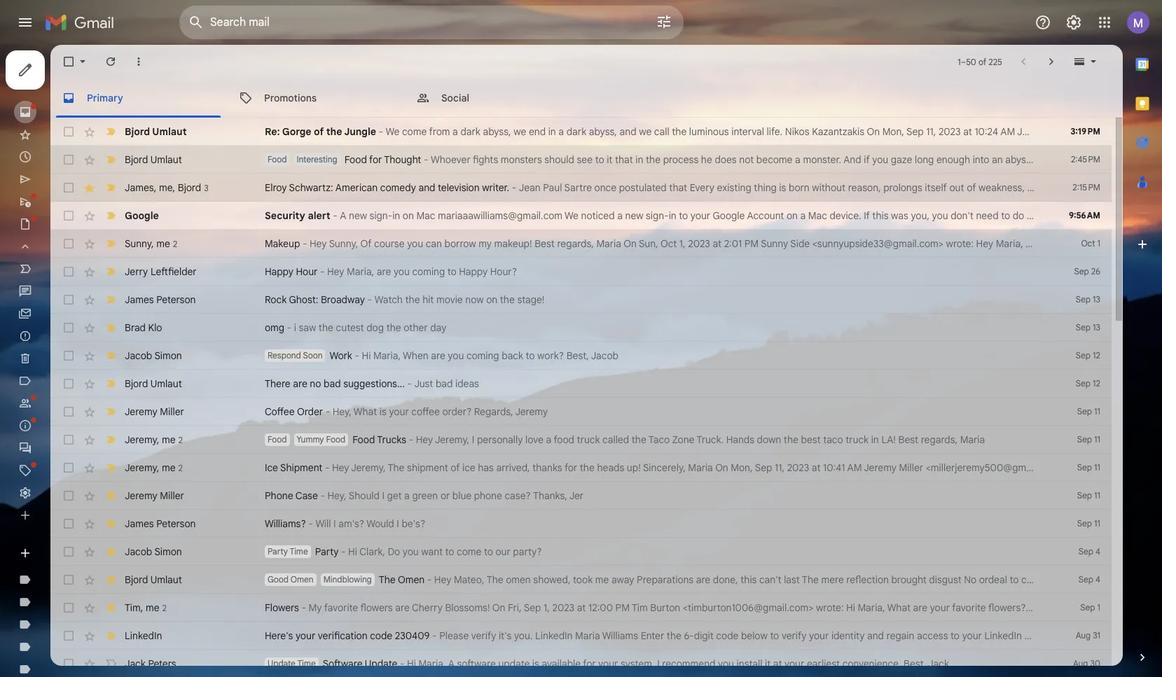 Task type: describe. For each thing, give the bounding box(es) containing it.
or
[[441, 490, 450, 502]]

1 vertical spatial that
[[669, 181, 688, 194]]

of left ice
[[451, 462, 460, 474]]

2 truck from the left
[[846, 434, 869, 446]]

2 we from the left
[[639, 125, 652, 138]]

earliest
[[807, 658, 840, 671]]

1 vertical spatial hey,
[[1096, 462, 1115, 474]]

omen for the
[[398, 574, 425, 587]]

4 for party time party - hi clark, do you want to come to our party?
[[1096, 547, 1101, 557]]

i right system.
[[657, 658, 660, 671]]

0 vertical spatial pm
[[745, 238, 759, 250]]

showed,
[[534, 574, 571, 587]]

9 row from the top
[[50, 342, 1112, 370]]

- right alert
[[333, 210, 338, 222]]

sunny,
[[329, 238, 358, 250]]

yummy
[[297, 434, 324, 445]]

sep 11 for jeremy
[[1078, 406, 1101, 417]]

there are no bad suggestions... - just bad ideas
[[265, 378, 479, 390]]

2 vertical spatial wrote:
[[816, 602, 844, 615]]

support image
[[1035, 14, 1052, 31]]

row containing brad klo
[[50, 314, 1112, 342]]

settings image
[[1066, 14, 1083, 31]]

2 for flowers
[[162, 603, 167, 614]]

maria, down "of"
[[347, 266, 374, 278]]

klo
[[148, 322, 162, 334]]

you right if
[[873, 153, 889, 166]]

1 horizontal spatial this
[[873, 210, 889, 222]]

respond
[[268, 350, 301, 361]]

food left trucks
[[353, 434, 375, 446]]

of right out
[[967, 181, 976, 194]]

1 bjord umlaut from the top
[[125, 125, 187, 138]]

are right when
[[431, 350, 446, 362]]

1 horizontal spatial party
[[315, 546, 339, 559]]

1 vertical spatial 11,
[[775, 462, 785, 474]]

row containing google
[[50, 202, 1163, 230]]

row containing sunny
[[50, 230, 1163, 258]]

- up cherry
[[427, 574, 432, 587]]

phone
[[265, 490, 293, 502]]

30
[[1091, 659, 1101, 669]]

for right available
[[583, 658, 596, 671]]

0 horizontal spatial on
[[403, 210, 414, 222]]

me for ice
[[162, 461, 176, 474]]

day
[[430, 322, 447, 334]]

life.
[[767, 125, 783, 138]]

took
[[573, 574, 593, 587]]

mariaaawilliams@gmail.com
[[438, 210, 563, 222]]

williams? - will i am's? would i be's?
[[265, 518, 426, 530]]

primary tab
[[50, 78, 226, 118]]

- left my
[[302, 602, 306, 615]]

0 horizontal spatial this
[[741, 574, 757, 587]]

1 horizontal spatial oct
[[1082, 238, 1096, 249]]

toggle split pane mode image
[[1073, 55, 1087, 69]]

simon for party
[[154, 546, 182, 559]]

jacob simon for party
[[125, 546, 182, 559]]

3:19 pm
[[1071, 126, 1101, 137]]

14 row from the top
[[50, 482, 1112, 510]]

in up makeup - hey sunny, of course you can borrow my makeup! best regards, maria on sun, oct 1, 2023 at 2:01 pm sunny side <sunnyupside33@gmail.com> wrote: hey maria, can i borrow your makeup? sin
[[669, 210, 677, 222]]

2 into from the left
[[1146, 153, 1163, 166]]

clark,
[[360, 546, 385, 559]]

you up rock ghost: broadway - watch the hit movie now on the stage!
[[394, 266, 410, 278]]

sep 13 for omg - i saw the cutest dog the other day
[[1076, 322, 1101, 333]]

to right want
[[445, 546, 454, 559]]

2 gaze from the left
[[1098, 153, 1120, 166]]

- right shipment
[[325, 462, 330, 474]]

, for flowers - my favorite flowers are cherry blossoms! on fri, sep 1, 2023 at 12:00 pm tim burton <timburton1006@gmail.com> wrote: hi maria, what are your favorite flowers? i know your wedding is next ye
[[141, 602, 143, 614]]

is left next
[[1122, 602, 1130, 615]]

- right hour on the top left
[[320, 266, 325, 278]]

a right become
[[795, 153, 801, 166]]

13 for rock ghost: broadway - watch the hit movie now on the stage!
[[1093, 294, 1101, 305]]

weakness,
[[979, 181, 1025, 194]]

case?
[[505, 490, 531, 502]]

2 sep 12 from the top
[[1076, 378, 1101, 389]]

0 horizontal spatial it
[[607, 153, 613, 166]]

the left jungle
[[326, 125, 342, 138]]

bjord for tenth row
[[125, 378, 148, 390]]

makeup?
[[1108, 238, 1148, 250]]

0 vertical spatial regards,
[[557, 238, 594, 250]]

row containing james
[[50, 174, 1163, 202]]

will
[[316, 518, 331, 530]]

wedding
[[1082, 602, 1120, 615]]

10:41
[[823, 462, 845, 474]]

the right call
[[672, 125, 687, 138]]

a up side
[[801, 210, 806, 222]]

from
[[429, 125, 450, 138]]

i right can
[[1046, 238, 1049, 250]]

jacob for hi maria, when are you coming back to work? best, jacob
[[125, 350, 152, 362]]

other
[[404, 322, 428, 334]]

the left sh
[[1137, 462, 1152, 474]]

12 row from the top
[[50, 426, 1112, 454]]

re:
[[265, 125, 280, 138]]

the left omen
[[487, 574, 504, 587]]

0 horizontal spatial tim
[[125, 602, 141, 614]]

- right trucks
[[409, 434, 414, 446]]

long
[[915, 153, 934, 166]]

love
[[526, 434, 544, 446]]

0 horizontal spatial mon,
[[731, 462, 753, 474]]

your left coffee
[[389, 406, 409, 418]]

2 verify from the left
[[782, 630, 807, 643]]

1 vertical spatial he
[[1152, 630, 1163, 643]]

sep 4 for party time party - hi clark, do you want to come to our party?
[[1079, 547, 1101, 557]]

aug 31
[[1076, 631, 1101, 641]]

tue,
[[1134, 181, 1153, 194]]

sin
[[1150, 238, 1163, 250]]

the left process
[[646, 153, 661, 166]]

omg - i saw the cutest dog the other day
[[265, 322, 447, 334]]

writer.
[[482, 181, 510, 194]]

good
[[268, 575, 289, 585]]

umlaut for tenth row
[[150, 378, 182, 390]]

cutest
[[336, 322, 364, 334]]

2 row from the top
[[50, 146, 1163, 174]]

social tab
[[405, 78, 582, 118]]

in right end
[[548, 125, 556, 138]]

and right comedy
[[419, 181, 436, 194]]

jeremy miller for phone case
[[125, 490, 184, 502]]

maria, left can
[[996, 238, 1024, 250]]

search mail image
[[184, 10, 209, 35]]

26
[[1092, 266, 1101, 277]]

mere
[[822, 574, 844, 587]]

umlaut for second row from the top of the page
[[150, 153, 182, 166]]

a right get
[[404, 490, 410, 502]]

sep 4 for the omen - hey mateo, the omen showed, took me away preparations are done, this can't last the mere reflection brought disgust no ordeal to conquer, this firm slit it sheds up
[[1079, 575, 1101, 585]]

is left born
[[779, 181, 787, 194]]

enter
[[641, 630, 664, 643]]

the right last
[[802, 574, 819, 587]]

on left sun,
[[624, 238, 637, 250]]

brad
[[125, 322, 146, 334]]

account.
[[1025, 630, 1064, 643]]

to down elroy schwartz: american comedy and television writer. - jean paul sartre once postulated that every existing thing is born without reason, prolongs itself out of weakness, and dies by chance. on tue, oc at top
[[679, 210, 688, 222]]

tab list inside main content
[[50, 78, 1123, 118]]

jerry leftfielder
[[125, 266, 197, 278]]

1 12 from the top
[[1093, 350, 1101, 361]]

the up get
[[388, 462, 405, 474]]

trucks
[[377, 434, 406, 446]]

case
[[296, 490, 318, 502]]

to right the see
[[595, 153, 604, 166]]

0 vertical spatial mon,
[[883, 125, 905, 138]]

food down the re:
[[268, 154, 287, 165]]

hi up identity at the bottom right of page
[[847, 602, 856, 615]]

at left 12:00 at the right of the page
[[577, 602, 586, 615]]

gmail image
[[45, 8, 121, 36]]

hour
[[296, 266, 318, 278]]

- left please
[[432, 630, 437, 643]]

1 vertical spatial miller
[[899, 462, 924, 474]]

conquer,
[[1022, 574, 1061, 587]]

miller for coffee order - hey, what is your coffee order? regards, jeremy
[[160, 406, 184, 418]]

- left i
[[287, 322, 292, 334]]

software
[[457, 658, 496, 671]]

the right the dog on the top left of the page
[[387, 322, 401, 334]]

- right order
[[326, 406, 330, 418]]

called
[[603, 434, 629, 446]]

2 happy from the left
[[459, 266, 488, 278]]

hi right the work
[[362, 350, 371, 362]]

the left 6-
[[667, 630, 682, 643]]

- left just
[[407, 378, 412, 390]]

makeup
[[265, 238, 300, 250]]

your up earliest
[[809, 630, 829, 643]]

0 vertical spatial what
[[354, 406, 377, 418]]

jeremy, for i
[[435, 434, 470, 446]]

soon
[[303, 350, 323, 361]]

hey for happy hour - hey maria, are you coming to happy hour?
[[327, 266, 344, 278]]

happy hour - hey maria, are you coming to happy hour?
[[265, 266, 517, 278]]

1 horizontal spatial best
[[899, 434, 919, 446]]

you left can
[[407, 238, 423, 250]]

there
[[265, 378, 291, 390]]

2 jack from the left
[[929, 658, 949, 671]]

0 horizontal spatial am
[[848, 462, 862, 474]]

11 row from the top
[[50, 398, 1112, 426]]

your up 26
[[1085, 238, 1105, 250]]

0 vertical spatial 1
[[958, 56, 961, 67]]

1 horizontal spatial update
[[365, 658, 398, 671]]

- left jean
[[512, 181, 517, 194]]

ice
[[265, 462, 278, 474]]

regards,
[[474, 406, 513, 418]]

alert
[[308, 210, 331, 222]]

jeremy , me 2 for 13th row
[[125, 461, 183, 474]]

jacob right work?
[[591, 350, 619, 362]]

1 horizontal spatial what
[[888, 602, 911, 615]]

0 horizontal spatial 1,
[[544, 602, 550, 615]]

2 for makeup
[[173, 239, 177, 249]]

paul
[[543, 181, 562, 194]]

update time software update - hi maria, a software update is available for your system. i recommend you install it at your earliest convenience. best, jack
[[268, 658, 949, 671]]

2023 up enough
[[939, 125, 961, 138]]

be's?
[[402, 518, 426, 530]]

work
[[330, 350, 352, 362]]

1 gaze from the left
[[891, 153, 913, 166]]

1 vertical spatial regards,
[[921, 434, 958, 446]]

jeremy, for the
[[351, 462, 386, 474]]

heads
[[597, 462, 625, 474]]

bjord for first row from the top
[[125, 125, 150, 138]]

11 for arrived,
[[1095, 463, 1101, 473]]

1 230409 from the left
[[395, 630, 430, 643]]

hey for food trucks - hey jeremy, i personally love a food truck called the taco zone truck. hands down the best taco truck in la! best regards, maria
[[416, 434, 433, 446]]

advanced search options image
[[650, 8, 678, 36]]

sep 11 for blue
[[1078, 491, 1101, 501]]

to right below
[[770, 630, 779, 643]]

prolongs
[[884, 181, 923, 194]]

security
[[265, 210, 305, 222]]

1 borrow from the left
[[445, 238, 476, 250]]

firm
[[1082, 574, 1099, 587]]

hey, for hey, should i get a green or blue phone case? thanks, jer
[[328, 490, 347, 502]]

a right noticed
[[618, 210, 623, 222]]

broadway
[[321, 294, 365, 306]]

i left know
[[1029, 602, 1031, 615]]

0 vertical spatial 11,
[[927, 125, 936, 138]]

chance.
[[1081, 181, 1117, 194]]

are left no
[[293, 378, 307, 390]]

0 vertical spatial am
[[1001, 125, 1016, 138]]

row containing jack peters
[[50, 650, 1112, 678]]

1 horizontal spatial tim
[[632, 602, 648, 615]]

convenience.
[[843, 658, 902, 671]]

0 horizontal spatial we
[[386, 125, 400, 138]]

me for flowers
[[146, 602, 159, 614]]

aug 30
[[1074, 659, 1101, 669]]

0 vertical spatial 1,
[[680, 238, 686, 250]]

0 horizontal spatial back
[[502, 350, 523, 362]]

your down every on the top
[[691, 210, 711, 222]]

2 11 from the top
[[1095, 434, 1101, 445]]

10 row from the top
[[50, 370, 1112, 398]]

13 for omg - i saw the cutest dog the other day
[[1093, 322, 1101, 333]]

ice shipment - hey jeremy, the shipment of ice has arrived, thanks for the heads up! sincerely, maria on mon, sep 11, 2023 at 10:41 am jeremy miller <millerjeremy500@gmail.com> wrote: hey, has the sh
[[265, 462, 1163, 474]]

2 new from the left
[[625, 210, 644, 222]]

0 vertical spatial peterson
[[1049, 125, 1089, 138]]

done,
[[713, 574, 738, 587]]

the left best
[[784, 434, 799, 446]]

hi left clark,
[[348, 546, 357, 559]]

2 linkedin from the left
[[535, 630, 573, 643]]

oc
[[1155, 181, 1163, 194]]

Search mail text field
[[210, 15, 617, 29]]

aug for linkedin
[[1076, 631, 1091, 641]]

at right install
[[774, 658, 782, 671]]

watch
[[375, 294, 403, 306]]

1 if from the left
[[864, 210, 870, 222]]

0 vertical spatial back
[[1122, 153, 1144, 166]]

anything.
[[1027, 210, 1068, 222]]

1 horizontal spatial best,
[[904, 658, 927, 671]]

party time party - hi clark, do you want to come to our party?
[[268, 546, 542, 559]]

just
[[414, 378, 433, 390]]

2023 down showed,
[[553, 602, 575, 615]]

and left regain
[[867, 630, 884, 643]]

1 horizontal spatial abyss,
[[589, 125, 617, 138]]

sun,
[[639, 238, 659, 250]]

sartre
[[565, 181, 592, 194]]

last
[[784, 574, 800, 587]]

once
[[595, 181, 617, 194]]

you right do
[[403, 546, 419, 559]]

2 horizontal spatial this
[[1063, 574, 1079, 587]]

0 horizontal spatial a
[[340, 210, 346, 222]]

food right "yummy"
[[326, 434, 346, 445]]

i right the will
[[334, 518, 336, 530]]

1 for oct 1
[[1098, 238, 1101, 249]]

coffee
[[412, 406, 440, 418]]

jacob simon for work
[[125, 350, 182, 362]]

i left personally at the left
[[472, 434, 475, 446]]

your left earliest
[[785, 658, 805, 671]]

ideas
[[456, 378, 479, 390]]

1 sep 12 from the top
[[1076, 350, 1101, 361]]

4 bjord umlaut from the top
[[125, 574, 182, 587]]

the left heads
[[580, 462, 595, 474]]

your left 'sep 1'
[[1060, 602, 1080, 615]]

jeremy , me 2 for 12th row from the top of the page
[[125, 433, 183, 446]]

truck.
[[697, 434, 724, 446]]

i left get
[[382, 490, 385, 502]]

become
[[757, 153, 793, 166]]

0 vertical spatial best
[[535, 238, 555, 250]]

thanks
[[1103, 630, 1135, 643]]

to left work?
[[526, 350, 535, 362]]

at left 10:24
[[964, 125, 973, 138]]

0 horizontal spatial he
[[701, 153, 713, 166]]

maria, left when
[[373, 350, 401, 362]]

jeremy miller for coffee order
[[125, 406, 184, 418]]

1 new from the left
[[349, 210, 367, 222]]

1 jack from the left
[[125, 658, 146, 671]]

the left taco
[[632, 434, 647, 446]]

on left fri,
[[493, 602, 506, 615]]

no
[[964, 574, 977, 587]]

in up postulated
[[636, 153, 644, 166]]

to right access
[[951, 630, 960, 643]]

to left do
[[1002, 210, 1011, 222]]

i left be's?
[[397, 518, 399, 530]]

device.
[[830, 210, 862, 222]]

your right access
[[963, 630, 982, 643]]

postulated
[[619, 181, 667, 194]]

2 mac from the left
[[809, 210, 827, 222]]

1 bad from the left
[[324, 378, 341, 390]]

oct 1
[[1082, 238, 1101, 249]]

primary
[[87, 91, 123, 104]]

disgust
[[929, 574, 962, 587]]

me for elroy
[[159, 181, 173, 194]]

in down comedy
[[393, 210, 400, 222]]

below
[[741, 630, 768, 643]]

want
[[421, 546, 443, 559]]

abyss
[[1054, 153, 1079, 166]]

0 vertical spatial best,
[[567, 350, 589, 362]]



Task type: vqa. For each thing, say whether or not it's contained in the screenshot.
Meadow
no



Task type: locate. For each thing, give the bounding box(es) containing it.
2 horizontal spatial wrote:
[[1066, 462, 1094, 474]]

sep 13 for rock ghost: broadway - watch the hit movie now on the stage!
[[1076, 294, 1101, 305]]

17 row from the top
[[50, 566, 1163, 594]]

bjord for 17th row from the top of the page
[[125, 574, 148, 587]]

fri,
[[508, 602, 522, 615]]

0 horizontal spatial verify
[[472, 630, 496, 643]]

1 linkedin from the left
[[125, 630, 162, 643]]

1,
[[680, 238, 686, 250], [544, 602, 550, 615]]

regain
[[887, 630, 915, 643]]

1 horizontal spatial dark
[[567, 125, 587, 138]]

on left tue,
[[1119, 181, 1132, 194]]

0 vertical spatial coming
[[412, 266, 445, 278]]

1 vertical spatial 1
[[1098, 238, 1101, 249]]

a right end
[[559, 125, 564, 138]]

you left s
[[1143, 210, 1159, 222]]

what up regain
[[888, 602, 911, 615]]

2 sep 11 from the top
[[1078, 434, 1101, 445]]

jacob simon down klo
[[125, 350, 182, 362]]

4 row from the top
[[50, 202, 1163, 230]]

peters
[[148, 658, 176, 671]]

you up ideas
[[448, 350, 464, 362]]

1 vertical spatial a
[[448, 658, 455, 671]]

hey left mateo,
[[434, 574, 452, 587]]

1 vertical spatial 12
[[1093, 378, 1101, 389]]

leftfielder
[[151, 266, 197, 278]]

regards,
[[557, 238, 594, 250], [921, 434, 958, 446]]

1 vertical spatial simon
[[154, 546, 182, 559]]

0 horizontal spatial gaze
[[891, 153, 913, 166]]

1 horizontal spatial sunny
[[761, 238, 789, 250]]

an
[[992, 153, 1003, 166]]

1 favorite from the left
[[324, 602, 358, 615]]

1 google from the left
[[125, 210, 159, 222]]

wrote: down don't
[[946, 238, 974, 250]]

2 jeremy , me 2 from the top
[[125, 461, 183, 474]]

1 horizontal spatial mon,
[[883, 125, 905, 138]]

2 if from the left
[[1071, 210, 1077, 222]]

identity
[[832, 630, 865, 643]]

our
[[496, 546, 511, 559]]

of right gorge
[[314, 125, 324, 138]]

1 row from the top
[[50, 118, 1163, 146]]

this
[[873, 210, 889, 222], [741, 574, 757, 587], [1063, 574, 1079, 587]]

11
[[1095, 406, 1101, 417], [1095, 434, 1101, 445], [1095, 463, 1101, 473], [1095, 491, 1101, 501], [1095, 519, 1101, 529]]

do
[[388, 546, 400, 559]]

1 up 31
[[1098, 603, 1101, 613]]

best right la!
[[899, 434, 919, 446]]

umlaut for first row from the top
[[152, 125, 187, 138]]

1 for sep 1
[[1098, 603, 1101, 613]]

promotions tab
[[228, 78, 404, 118]]

2:15 pm
[[1073, 182, 1101, 193]]

linkedin up available
[[535, 630, 573, 643]]

1 dark from the left
[[461, 125, 481, 138]]

- right jungle
[[379, 125, 383, 138]]

2 sep 13 from the top
[[1076, 322, 1101, 333]]

- left watch
[[368, 294, 372, 306]]

has
[[1118, 462, 1134, 474]]

a left "software"
[[448, 658, 455, 671]]

- right the work
[[355, 350, 359, 362]]

happy left hour on the top left
[[265, 266, 294, 278]]

tim left burton
[[632, 602, 648, 615]]

1 horizontal spatial on
[[486, 294, 498, 306]]

this left can't
[[741, 574, 757, 587]]

0 vertical spatial jeremy miller
[[125, 406, 184, 418]]

0 vertical spatial he
[[701, 153, 713, 166]]

of right 50
[[979, 56, 987, 67]]

1 sep 13 from the top
[[1076, 294, 1101, 305]]

0 vertical spatial a
[[340, 210, 346, 222]]

0 horizontal spatial pm
[[616, 602, 630, 615]]

the left abyss
[[1036, 153, 1051, 166]]

food up "american"
[[345, 153, 367, 166]]

sep 11 for arrived,
[[1078, 463, 1101, 473]]

0 vertical spatial 13
[[1093, 294, 1101, 305]]

update right software
[[365, 658, 398, 671]]

hi down cherry
[[407, 658, 416, 671]]

verify left the "it's"
[[472, 630, 496, 643]]

hey, for hey, what is your coffee order? regards, jeremy
[[333, 406, 352, 418]]

230409 down cherry
[[395, 630, 430, 643]]

1 mac from the left
[[417, 210, 435, 222]]

can
[[1026, 238, 1044, 250]]

None checkbox
[[62, 181, 76, 195], [62, 293, 76, 307], [62, 377, 76, 391], [62, 433, 76, 447], [62, 489, 76, 503], [62, 545, 76, 559], [62, 573, 76, 587], [62, 181, 76, 195], [62, 293, 76, 307], [62, 377, 76, 391], [62, 433, 76, 447], [62, 489, 76, 503], [62, 545, 76, 559], [62, 573, 76, 587]]

peterson for williams? - will i am's? would i be's?
[[156, 518, 196, 530]]

wrote: left has
[[1066, 462, 1094, 474]]

6 row from the top
[[50, 258, 1112, 286]]

2 bjord umlaut from the top
[[125, 153, 182, 166]]

row
[[50, 118, 1163, 146], [50, 146, 1163, 174], [50, 174, 1163, 202], [50, 202, 1163, 230], [50, 230, 1163, 258], [50, 258, 1112, 286], [50, 286, 1112, 314], [50, 314, 1112, 342], [50, 342, 1112, 370], [50, 370, 1112, 398], [50, 398, 1112, 426], [50, 426, 1112, 454], [50, 454, 1163, 482], [50, 482, 1112, 510], [50, 510, 1112, 538], [50, 538, 1112, 566], [50, 566, 1163, 594], [50, 594, 1163, 622], [50, 622, 1163, 650], [50, 650, 1112, 678]]

tab list
[[1123, 45, 1163, 627], [50, 78, 1123, 118]]

1 vertical spatial coming
[[467, 350, 499, 362]]

0 horizontal spatial happy
[[265, 266, 294, 278]]

1 up 26
[[1098, 238, 1101, 249]]

do
[[1013, 210, 1025, 222]]

2 for ice shipment
[[178, 463, 183, 473]]

burton
[[650, 602, 681, 615]]

your right here's
[[296, 630, 315, 643]]

what down there are no bad suggestions... - just bad ideas
[[354, 406, 377, 418]]

peterson for rock ghost: broadway - watch the hit movie now on the stage!
[[156, 294, 196, 306]]

ordeal
[[979, 574, 1008, 587]]

we left call
[[639, 125, 652, 138]]

0 horizontal spatial that
[[615, 153, 633, 166]]

1 happy from the left
[[265, 266, 294, 278]]

favorite down no on the right bottom
[[953, 602, 986, 615]]

in left la!
[[872, 434, 879, 446]]

linkedin down flowers?
[[985, 630, 1022, 643]]

2023 down best
[[787, 462, 810, 474]]

get
[[387, 490, 402, 502]]

you.
[[514, 630, 533, 643]]

hey for ice shipment - hey jeremy, the shipment of ice has arrived, thanks for the heads up! sincerely, maria on mon, sep 11, 2023 at 10:41 am jeremy miller <millerjeremy500@gmail.com> wrote: hey, has the sh
[[332, 462, 349, 474]]

refresh image
[[104, 55, 118, 69]]

food down coffee
[[268, 434, 287, 445]]

into up oc on the right top
[[1146, 153, 1163, 166]]

row containing linkedin
[[50, 622, 1163, 650]]

1 simon from the top
[[154, 350, 182, 362]]

5 11 from the top
[[1095, 519, 1101, 529]]

best right makeup!
[[535, 238, 555, 250]]

1 horizontal spatial pm
[[745, 238, 759, 250]]

1 jacob simon from the top
[[125, 350, 182, 362]]

mindblowing
[[323, 575, 372, 585]]

0 horizontal spatial jeremy,
[[351, 462, 386, 474]]

gorge
[[282, 125, 311, 138]]

1 horizontal spatial regards,
[[921, 434, 958, 446]]

your left system.
[[599, 658, 618, 671]]

2 jacob simon from the top
[[125, 546, 182, 559]]

None search field
[[179, 6, 684, 39]]

1 code from the left
[[370, 630, 393, 643]]

None checkbox
[[62, 55, 76, 69], [62, 125, 76, 139], [62, 153, 76, 167], [62, 209, 76, 223], [62, 237, 76, 251], [62, 265, 76, 279], [62, 321, 76, 335], [62, 349, 76, 363], [62, 405, 76, 419], [62, 461, 76, 475], [62, 517, 76, 531], [62, 601, 76, 615], [62, 629, 76, 643], [62, 657, 76, 671], [62, 55, 76, 69], [62, 125, 76, 139], [62, 153, 76, 167], [62, 209, 76, 223], [62, 237, 76, 251], [62, 265, 76, 279], [62, 321, 76, 335], [62, 349, 76, 363], [62, 405, 76, 419], [62, 461, 76, 475], [62, 517, 76, 531], [62, 601, 76, 615], [62, 629, 76, 643], [62, 657, 76, 671]]

kazantzakis
[[812, 125, 865, 138]]

20 row from the top
[[50, 650, 1112, 678]]

cherry
[[412, 602, 443, 615]]

bjord umlaut down primary tab
[[125, 125, 187, 138]]

row containing tim
[[50, 594, 1163, 622]]

older image
[[1045, 55, 1059, 69]]

0 vertical spatial wrote:
[[946, 238, 974, 250]]

11 for jeremy
[[1095, 406, 1101, 417]]

bjord down primary tab
[[125, 125, 150, 138]]

is
[[779, 181, 787, 194], [380, 406, 387, 418], [1122, 602, 1130, 615], [532, 658, 539, 671]]

1 vertical spatial back
[[502, 350, 523, 362]]

that left every on the top
[[669, 181, 688, 194]]

tim up jack peters
[[125, 602, 141, 614]]

pm right 12:00 at the right of the page
[[616, 602, 630, 615]]

regards, down noticed
[[557, 238, 594, 250]]

update
[[365, 658, 398, 671], [268, 659, 296, 669]]

food
[[554, 434, 575, 446]]

are down brought
[[914, 602, 928, 615]]

1 vertical spatial sep 4
[[1079, 575, 1101, 585]]

this left firm
[[1063, 574, 1079, 587]]

1 verify from the left
[[472, 630, 496, 643]]

, for ice shipment - hey jeremy, the shipment of ice has arrived, thanks for the heads up! sincerely, maria on mon, sep 11, 2023 at 10:41 am jeremy miller <millerjeremy500@gmail.com> wrote: hey, has the sh
[[157, 461, 159, 474]]

1 vertical spatial sep 13
[[1076, 322, 1101, 333]]

1 jeremy miller from the top
[[125, 406, 184, 418]]

0 horizontal spatial code
[[370, 630, 393, 643]]

party?
[[513, 546, 542, 559]]

1 we from the left
[[514, 125, 527, 138]]

best
[[801, 434, 821, 446]]

1 vertical spatial sep 12
[[1076, 378, 1101, 389]]

18 row from the top
[[50, 594, 1163, 622]]

11 for blue
[[1095, 491, 1101, 501]]

time inside party time party - hi clark, do you want to come to our party?
[[290, 547, 308, 557]]

0 vertical spatial time
[[290, 547, 308, 557]]

sunny
[[125, 237, 151, 250], [761, 238, 789, 250]]

are left cherry
[[395, 602, 410, 615]]

maria, down please
[[419, 658, 446, 671]]

are up watch
[[377, 266, 391, 278]]

2 vertical spatial peterson
[[156, 518, 196, 530]]

0 horizontal spatial 230409
[[395, 630, 430, 643]]

2 code from the left
[[716, 630, 739, 643]]

into
[[973, 153, 990, 166], [1146, 153, 1163, 166]]

0 horizontal spatial borrow
[[445, 238, 476, 250]]

has
[[478, 462, 494, 474]]

1 vertical spatial time
[[297, 659, 316, 669]]

hi
[[362, 350, 371, 362], [348, 546, 357, 559], [847, 602, 856, 615], [407, 658, 416, 671]]

0 vertical spatial it
[[607, 153, 613, 166]]

linkedin down 'tim , me 2'
[[125, 630, 162, 643]]

if
[[864, 153, 870, 166]]

to
[[595, 153, 604, 166], [679, 210, 688, 222], [1002, 210, 1011, 222], [448, 266, 457, 278], [526, 350, 535, 362], [445, 546, 454, 559], [484, 546, 493, 559], [1010, 574, 1019, 587], [770, 630, 779, 643], [951, 630, 960, 643]]

see
[[577, 153, 593, 166]]

hands
[[726, 434, 755, 446]]

2 sep 4 from the top
[[1079, 575, 1101, 585]]

3 linkedin from the left
[[985, 630, 1022, 643]]

time for software
[[297, 659, 316, 669]]

4 for the omen - hey mateo, the omen showed, took me away preparations are done, this can't last the mere reflection brought disgust no ordeal to conquer, this firm slit it sheds up
[[1096, 575, 1101, 585]]

simon for work
[[154, 350, 182, 362]]

if
[[864, 210, 870, 222], [1071, 210, 1077, 222]]

jacob
[[125, 350, 152, 362], [591, 350, 619, 362], [125, 546, 152, 559]]

sep 11
[[1078, 406, 1101, 417], [1078, 434, 1101, 445], [1078, 463, 1101, 473], [1078, 491, 1101, 501], [1078, 519, 1101, 529]]

good omen
[[268, 575, 314, 585]]

sunny up the jerry
[[125, 237, 151, 250]]

gaze left long
[[891, 153, 913, 166]]

1 horizontal spatial wrote:
[[946, 238, 974, 250]]

0 horizontal spatial omen
[[291, 575, 314, 585]]

2 dark from the left
[[567, 125, 587, 138]]

2 google from the left
[[713, 210, 745, 222]]

4 11 from the top
[[1095, 491, 1101, 501]]

jacob simon
[[125, 350, 182, 362], [125, 546, 182, 559]]

19 row from the top
[[50, 622, 1163, 650]]

13
[[1093, 294, 1101, 305], [1093, 322, 1101, 333]]

abyss, up the see
[[589, 125, 617, 138]]

1 horizontal spatial am
[[1001, 125, 1016, 138]]

2 230409 from the left
[[1066, 630, 1101, 643]]

jeremy miller
[[125, 406, 184, 418], [125, 490, 184, 502]]

1 horizontal spatial jeremy,
[[435, 434, 470, 446]]

thanks
[[533, 462, 563, 474]]

1 vertical spatial best
[[899, 434, 919, 446]]

2 bad from the left
[[436, 378, 453, 390]]

3 11 from the top
[[1095, 463, 1101, 473]]

5 row from the top
[[50, 230, 1163, 258]]

2 13 from the top
[[1093, 322, 1101, 333]]

0 vertical spatial hey,
[[333, 406, 352, 418]]

my
[[309, 602, 322, 615]]

2 simon from the top
[[154, 546, 182, 559]]

1 vertical spatial we
[[565, 210, 579, 222]]

1 vertical spatial jeremy,
[[351, 462, 386, 474]]

bjord left 3
[[178, 181, 201, 194]]

1 horizontal spatial we
[[565, 210, 579, 222]]

order?
[[443, 406, 472, 418]]

2 horizontal spatial abyss,
[[1006, 153, 1034, 166]]

1 sign- from the left
[[370, 210, 393, 222]]

3 bjord umlaut from the top
[[125, 378, 182, 390]]

8 row from the top
[[50, 314, 1112, 342]]

1 vertical spatial 13
[[1093, 322, 1101, 333]]

, for elroy schwartz: american comedy and television writer. - jean paul sartre once postulated that every existing thing is born without reason, prolongs itself out of weakness, and dies by chance. on tue, oc
[[154, 181, 157, 194]]

social
[[441, 91, 469, 104]]

hey down coffee
[[416, 434, 433, 446]]

0 horizontal spatial sunny
[[125, 237, 151, 250]]

williams
[[602, 630, 638, 643]]

0 horizontal spatial come
[[402, 125, 427, 138]]

bjord for second row from the top of the page
[[125, 153, 148, 166]]

1 truck from the left
[[577, 434, 600, 446]]

sep 4 left slit
[[1079, 575, 1101, 585]]

0 horizontal spatial google
[[125, 210, 159, 222]]

a right from
[[453, 125, 458, 138]]

know
[[1034, 602, 1057, 615]]

bjord umlaut up the james , me , bjord 3
[[125, 153, 182, 166]]

1 horizontal spatial back
[[1122, 153, 1144, 166]]

omen right good
[[291, 575, 314, 585]]

16 row from the top
[[50, 538, 1112, 566]]

1 jeremy , me 2 from the top
[[125, 433, 183, 446]]

umlaut for 17th row from the top of the page
[[150, 574, 182, 587]]

maria, down reflection on the right of page
[[858, 602, 885, 615]]

main content
[[50, 45, 1163, 678]]

0 vertical spatial miller
[[160, 406, 184, 418]]

1 sep 4 from the top
[[1079, 547, 1101, 557]]

4 sep 11 from the top
[[1078, 491, 1101, 501]]

at
[[964, 125, 973, 138], [713, 238, 722, 250], [812, 462, 821, 474], [577, 602, 586, 615], [774, 658, 782, 671]]

me for makeup
[[156, 237, 170, 250]]

mac up can
[[417, 210, 435, 222]]

the omen - hey mateo, the omen showed, took me away preparations are done, this can't last the mere reflection brought disgust no ordeal to conquer, this firm slit it sheds up
[[379, 574, 1163, 587]]

1 13 from the top
[[1093, 294, 1101, 305]]

2 favorite from the left
[[953, 602, 986, 615]]

main content containing primary
[[50, 45, 1163, 678]]

aug for jack peters
[[1074, 659, 1089, 669]]

time inside update time software update - hi maria, a software update is available for your system. i recommend you install it at your earliest convenience. best, jack
[[297, 659, 316, 669]]

0 vertical spatial we
[[386, 125, 400, 138]]

1 11 from the top
[[1095, 406, 1101, 417]]

maria up the <millerjeremy500@gmail.com>
[[961, 434, 985, 446]]

no
[[310, 378, 321, 390]]

0 vertical spatial come
[[402, 125, 427, 138]]

0 vertical spatial jeremy,
[[435, 434, 470, 446]]

0 vertical spatial james peterson
[[125, 294, 196, 306]]

0 horizontal spatial linkedin
[[125, 630, 162, 643]]

james peterson for rock ghost: broadway
[[125, 294, 196, 306]]

- right makeup
[[303, 238, 307, 250]]

2 sign- from the left
[[646, 210, 669, 222]]

sep 12
[[1076, 350, 1101, 361], [1076, 378, 1101, 389]]

6-
[[684, 630, 694, 643]]

phone
[[474, 490, 502, 502]]

miller for phone case - hey, should i get a green or blue phone case? thanks, jer
[[160, 490, 184, 502]]

1 4 from the top
[[1096, 547, 1101, 557]]

1 horizontal spatial mac
[[809, 210, 827, 222]]

the left hit
[[405, 294, 420, 306]]

come left from
[[402, 125, 427, 138]]

we up thought on the left
[[386, 125, 400, 138]]

james , me , bjord 3
[[125, 181, 209, 194]]

out
[[950, 181, 965, 194]]

0 vertical spatial 4
[[1096, 547, 1101, 557]]

1 horizontal spatial happy
[[459, 266, 488, 278]]

come up mateo,
[[457, 546, 482, 559]]

party inside party time party - hi clark, do you want to come to our party?
[[268, 547, 288, 557]]

hey, left has
[[1096, 462, 1115, 474]]

- left the will
[[309, 518, 313, 530]]

1 vertical spatial jeremy miller
[[125, 490, 184, 502]]

ice
[[463, 462, 476, 474]]

and left "dies"
[[1028, 181, 1045, 194]]

0 horizontal spatial into
[[973, 153, 990, 166]]

on down comedy
[[403, 210, 414, 222]]

back down <james.peterson
[[1122, 153, 1144, 166]]

1 horizontal spatial come
[[457, 546, 482, 559]]

0 vertical spatial aug
[[1076, 631, 1091, 641]]

0 vertical spatial sep 13
[[1076, 294, 1101, 305]]

bjord umlaut up 'tim , me 2'
[[125, 574, 182, 587]]

2 vertical spatial miller
[[160, 490, 184, 502]]

that
[[615, 153, 633, 166], [669, 181, 688, 194]]

1 vertical spatial best,
[[904, 658, 927, 671]]

tim
[[125, 602, 141, 614], [632, 602, 648, 615]]

bad right no
[[324, 378, 341, 390]]

2 inside 'tim , me 2'
[[162, 603, 167, 614]]

2 inside sunny , me 2
[[173, 239, 177, 249]]

2 4 from the top
[[1096, 575, 1101, 585]]

a
[[453, 125, 458, 138], [559, 125, 564, 138], [795, 153, 801, 166], [618, 210, 623, 222], [801, 210, 806, 222], [546, 434, 552, 446], [404, 490, 410, 502]]

when
[[403, 350, 429, 362]]

monsters
[[501, 153, 542, 166]]

- right case
[[321, 490, 325, 502]]

jack
[[125, 658, 146, 671], [929, 658, 949, 671]]

1 james peterson from the top
[[125, 294, 196, 306]]

1 vertical spatial mon,
[[731, 462, 753, 474]]

hey, right order
[[333, 406, 352, 418]]

omen for good
[[291, 575, 314, 585]]

tab list containing primary
[[50, 78, 1123, 118]]

oct
[[661, 238, 677, 250], [1082, 238, 1096, 249]]

0 horizontal spatial if
[[864, 210, 870, 222]]

1 horizontal spatial jack
[[929, 658, 949, 671]]

on
[[867, 125, 880, 138], [1119, 181, 1132, 194], [624, 238, 637, 250], [716, 462, 729, 474], [493, 602, 506, 615]]

main menu image
[[17, 14, 34, 31]]

1 sep 11 from the top
[[1078, 406, 1101, 417]]

whoever
[[431, 153, 471, 166]]

at left 2:01
[[713, 238, 722, 250]]

1 horizontal spatial code
[[716, 630, 739, 643]]

2 james peterson from the top
[[125, 518, 196, 530]]

order
[[297, 406, 323, 418]]

sep 26
[[1075, 266, 1101, 277]]

time for party
[[290, 547, 308, 557]]

google
[[125, 210, 159, 222], [713, 210, 745, 222]]

0 horizontal spatial we
[[514, 125, 527, 138]]

jeremy , me 2
[[125, 433, 183, 446], [125, 461, 183, 474]]

if right device.
[[864, 210, 870, 222]]

down
[[757, 434, 782, 446]]

linkedin
[[125, 630, 162, 643], [535, 630, 573, 643], [985, 630, 1022, 643]]

9:56 am
[[1069, 210, 1101, 221]]

1 vertical spatial 1,
[[544, 602, 550, 615]]

1 vertical spatial it
[[765, 658, 771, 671]]

luminous
[[689, 125, 729, 138]]

2 jeremy miller from the top
[[125, 490, 184, 502]]

2 horizontal spatial on
[[787, 210, 798, 222]]

3 row from the top
[[50, 174, 1163, 202]]

2:45 pm
[[1071, 154, 1101, 165]]

5 sep 11 from the top
[[1078, 519, 1101, 529]]

0 horizontal spatial jack
[[125, 658, 146, 671]]

brought
[[892, 574, 927, 587]]

1 vertical spatial what
[[888, 602, 911, 615]]

every
[[690, 181, 715, 194]]

more image
[[132, 55, 146, 69]]

not
[[739, 153, 754, 166]]

to left our
[[484, 546, 493, 559]]

13 row from the top
[[50, 454, 1163, 482]]

update inside update time software update - hi maria, a software update is available for your system. i recommend you install it at your earliest convenience. best, jack
[[268, 659, 296, 669]]

promotions
[[264, 91, 317, 104]]

3 sep 11 from the top
[[1078, 463, 1101, 473]]

1 horizontal spatial google
[[713, 210, 745, 222]]

navigation
[[0, 45, 168, 678]]

best
[[535, 238, 555, 250], [899, 434, 919, 446]]

7 row from the top
[[50, 286, 1112, 314]]

on down the truck.
[[716, 462, 729, 474]]

0 vertical spatial sep 4
[[1079, 547, 1101, 557]]

0 horizontal spatial abyss,
[[483, 125, 511, 138]]

time
[[290, 547, 308, 557], [297, 659, 316, 669]]

access
[[917, 630, 949, 643]]

-
[[379, 125, 383, 138], [424, 153, 428, 166], [512, 181, 517, 194], [333, 210, 338, 222], [303, 238, 307, 250], [320, 266, 325, 278], [368, 294, 372, 306], [287, 322, 292, 334], [355, 350, 359, 362], [407, 378, 412, 390], [326, 406, 330, 418], [409, 434, 414, 446], [325, 462, 330, 474], [321, 490, 325, 502], [309, 518, 313, 530], [341, 546, 346, 559], [427, 574, 432, 587], [302, 602, 306, 615], [432, 630, 437, 643], [400, 658, 405, 671]]

2 vertical spatial 1
[[1098, 603, 1101, 613]]

maria down the truck.
[[688, 462, 713, 474]]

preparations
[[637, 574, 694, 587]]

umlaut down klo
[[150, 378, 182, 390]]

2 12 from the top
[[1093, 378, 1101, 389]]

and
[[844, 153, 862, 166]]

, for makeup - hey sunny, of course you can borrow my makeup! best regards, maria on sun, oct 1, 2023 at 2:01 pm sunny side <sunnyupside33@gmail.com> wrote: hey maria, can i borrow your makeup? sin
[[151, 237, 154, 250]]

row containing jerry leftfielder
[[50, 258, 1112, 286]]

1 horizontal spatial linkedin
[[535, 630, 573, 643]]

jacob for hi clark, do you want to come to our party?
[[125, 546, 152, 559]]

1, right sun,
[[680, 238, 686, 250]]

new down "american"
[[349, 210, 367, 222]]

james peterson for williams?
[[125, 518, 196, 530]]

on right account
[[787, 210, 798, 222]]

1 into from the left
[[973, 153, 990, 166]]

hey for the omen - hey mateo, the omen showed, took me away preparations are done, this can't last the mere reflection brought disgust no ordeal to conquer, this firm slit it sheds up
[[434, 574, 452, 587]]

1 vertical spatial wrote:
[[1066, 462, 1094, 474]]

1 horizontal spatial he
[[1152, 630, 1163, 643]]

2 borrow from the left
[[1051, 238, 1083, 250]]

15 row from the top
[[50, 510, 1112, 538]]

1 vertical spatial 4
[[1096, 575, 1101, 585]]

0 horizontal spatial oct
[[661, 238, 677, 250]]



